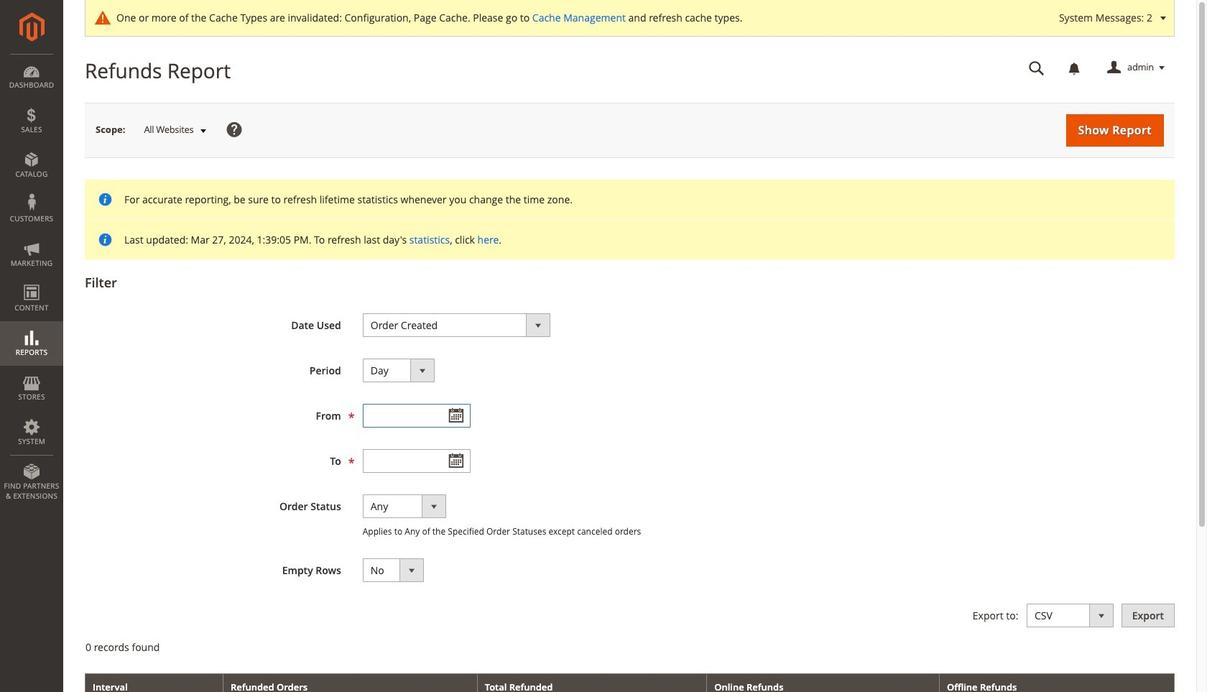 Task type: vqa. For each thing, say whether or not it's contained in the screenshot.
Menu Bar on the left of page
yes



Task type: locate. For each thing, give the bounding box(es) containing it.
menu bar
[[0, 54, 63, 508]]

magento admin panel image
[[19, 12, 44, 42]]

None text field
[[1019, 55, 1055, 81], [363, 404, 471, 428], [363, 449, 471, 473], [1019, 55, 1055, 81], [363, 404, 471, 428], [363, 449, 471, 473]]



